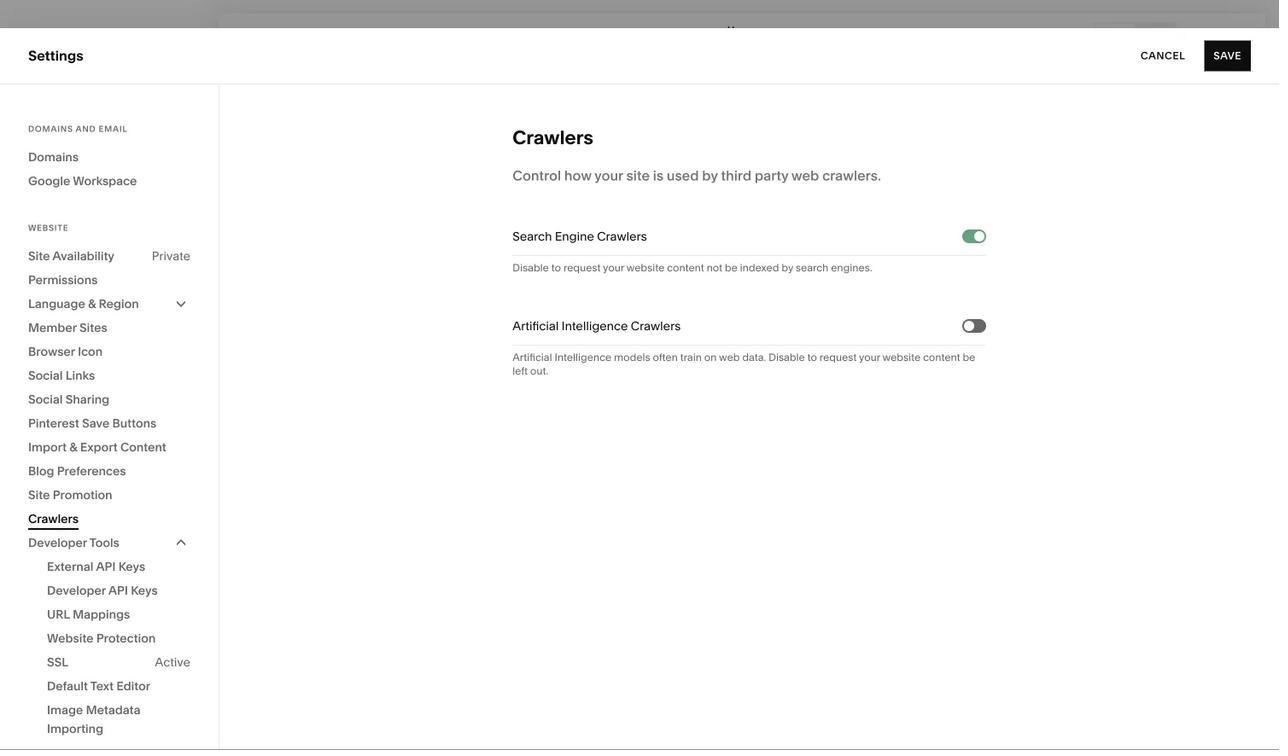 Task type: vqa. For each thing, say whether or not it's contained in the screenshot.
2nd the Settings from the bottom of the page
yes



Task type: describe. For each thing, give the bounding box(es) containing it.
social sharing
[[28, 392, 109, 407]]

engine
[[555, 229, 594, 244]]

0 vertical spatial request
[[564, 262, 601, 274]]

import & export content
[[28, 440, 166, 455]]

metadata
[[86, 703, 141, 718]]

ruby anderson rubyanndersson@gmail.com
[[68, 646, 206, 672]]

export
[[80, 440, 118, 455]]

train
[[680, 351, 702, 364]]

language & region button
[[28, 292, 190, 316]]

developer tools
[[28, 536, 119, 550]]

crawlers up often
[[631, 319, 681, 333]]

cancel
[[1141, 50, 1185, 62]]

promotion
[[53, 488, 112, 503]]

domains and email
[[28, 124, 128, 134]]

crawlers right engine
[[597, 229, 647, 244]]

url
[[47, 608, 70, 622]]

rubyanndersson@gmail.com
[[68, 659, 206, 672]]

not
[[707, 262, 722, 274]]

help link
[[28, 589, 59, 608]]

site for site availability
[[28, 249, 50, 263]]

acuity scheduling link
[[28, 257, 190, 277]]

image metadata importing link
[[47, 699, 190, 741]]

developer for developer api keys
[[47, 584, 106, 598]]

google
[[28, 174, 70, 188]]

how
[[564, 167, 592, 184]]

social for social sharing
[[28, 392, 63, 407]]

ssl
[[47, 655, 68, 670]]

email
[[99, 124, 128, 134]]

keys for external api keys
[[118, 560, 145, 574]]

workspace
[[73, 174, 137, 188]]

browser
[[28, 345, 75, 359]]

member sites
[[28, 321, 107, 335]]

asset
[[28, 529, 65, 546]]

& for language
[[88, 297, 96, 311]]

is
[[653, 167, 664, 184]]

mappings
[[73, 608, 130, 622]]

blog preferences
[[28, 464, 126, 479]]

content inside artificial intelligence models often train on web data. disable to request your website content be left out.
[[923, 351, 960, 364]]

anderson
[[95, 646, 143, 658]]

developer api keys
[[47, 584, 158, 598]]

artificial for artificial intelligence models often train on web data. disable to request your website content be left out.
[[513, 351, 552, 364]]

api for developer
[[108, 584, 128, 598]]

ra
[[35, 653, 50, 665]]

settings link
[[28, 559, 190, 579]]

selling link
[[28, 135, 190, 155]]

cancel button
[[1141, 41, 1185, 71]]

private
[[152, 249, 190, 263]]

request inside artificial intelligence models often train on web data. disable to request your website content be left out.
[[820, 351, 857, 364]]

google workspace link
[[28, 169, 190, 193]]

website for website
[[28, 223, 69, 233]]

library
[[68, 529, 114, 546]]

content
[[120, 440, 166, 455]]

crawlers link
[[28, 507, 190, 531]]

save inside 'button'
[[1214, 50, 1242, 62]]

models
[[614, 351, 650, 364]]

site promotion
[[28, 488, 112, 503]]

browser icon
[[28, 345, 103, 359]]

website for website protection
[[47, 631, 94, 646]]

1 vertical spatial your
[[603, 262, 624, 274]]

control how your site is used by third party web crawlers.
[[513, 167, 881, 184]]

social for social links
[[28, 368, 63, 383]]

intelligence for models
[[555, 351, 612, 364]]

control
[[513, 167, 561, 184]]

asset library link
[[28, 529, 190, 549]]

domains for domains and email
[[28, 124, 73, 134]]

permissions
[[28, 273, 98, 287]]

member
[[28, 321, 77, 335]]

icon
[[78, 345, 103, 359]]

selling
[[28, 136, 72, 153]]

buttons
[[112, 416, 156, 431]]

website inside artificial intelligence models often train on web data. disable to request your website content be left out.
[[883, 351, 921, 364]]

home
[[727, 24, 757, 36]]

0 vertical spatial your
[[594, 167, 623, 184]]

pinterest save buttons link
[[28, 412, 190, 436]]

sharing
[[66, 392, 109, 407]]

pinterest
[[28, 416, 79, 431]]

marketing link
[[28, 166, 190, 186]]

image metadata importing
[[47, 703, 141, 737]]

default text editor
[[47, 679, 150, 694]]

import & export content link
[[28, 436, 190, 459]]

keys for developer api keys
[[131, 584, 158, 598]]

engines.
[[831, 262, 872, 274]]

crawlers.
[[822, 167, 881, 184]]

permissions link
[[28, 268, 190, 292]]

protection
[[96, 631, 156, 646]]

analytics link
[[28, 226, 190, 246]]

tools
[[89, 536, 119, 550]]

indexed
[[740, 262, 779, 274]]



Task type: locate. For each thing, give the bounding box(es) containing it.
importing
[[47, 722, 103, 737]]

1 horizontal spatial disable
[[769, 351, 805, 364]]

request right data.
[[820, 351, 857, 364]]

0 horizontal spatial &
[[69, 440, 77, 455]]

site promotion link
[[28, 483, 190, 507]]

website
[[627, 262, 665, 274], [883, 351, 921, 364]]

0 vertical spatial by
[[702, 167, 718, 184]]

social links
[[28, 368, 95, 383]]

region
[[99, 297, 139, 311]]

and
[[76, 124, 96, 134]]

1 horizontal spatial to
[[807, 351, 817, 364]]

2 domains from the top
[[28, 150, 79, 164]]

1 vertical spatial save
[[82, 416, 110, 431]]

developer inside developer api keys link
[[47, 584, 106, 598]]

1 vertical spatial api
[[108, 584, 128, 598]]

external
[[47, 560, 93, 574]]

0 vertical spatial artificial
[[513, 319, 559, 333]]

1 horizontal spatial save
[[1214, 50, 1242, 62]]

party
[[755, 167, 788, 184]]

site down analytics
[[28, 249, 50, 263]]

disable to request your website content not be indexed by search engines.
[[513, 262, 872, 274]]

api for external
[[96, 560, 116, 574]]

intelligence up models
[[562, 319, 628, 333]]

availability
[[52, 249, 114, 263]]

keys down external api keys link
[[131, 584, 158, 598]]

0 vertical spatial api
[[96, 560, 116, 574]]

None checkbox
[[974, 231, 984, 242], [964, 321, 974, 331], [974, 231, 984, 242], [964, 321, 974, 331]]

0 horizontal spatial content
[[667, 262, 704, 274]]

1 vertical spatial developer
[[47, 584, 106, 598]]

1 vertical spatial artificial
[[513, 351, 552, 364]]

website protection link
[[47, 627, 190, 651]]

0 horizontal spatial web
[[719, 351, 740, 364]]

save button
[[1204, 41, 1251, 71]]

website up site availability
[[28, 223, 69, 233]]

blog preferences link
[[28, 459, 190, 483]]

artificial intelligence models often train on web data. disable to request your website content be left out.
[[513, 351, 975, 377]]

artificial inside artificial intelligence models often train on web data. disable to request your website content be left out.
[[513, 351, 552, 364]]

site
[[28, 249, 50, 263], [28, 488, 50, 503]]

web right 'on'
[[719, 351, 740, 364]]

intelligence for crawlers
[[562, 319, 628, 333]]

domains link
[[28, 145, 190, 169]]

0 vertical spatial settings
[[28, 47, 83, 64]]

to inside artificial intelligence models often train on web data. disable to request your website content be left out.
[[807, 351, 817, 364]]

api down tools
[[96, 560, 116, 574]]

intelligence
[[562, 319, 628, 333], [555, 351, 612, 364]]

& up sites at top left
[[88, 297, 96, 311]]

intelligence down artificial intelligence crawlers
[[555, 351, 612, 364]]

active
[[155, 655, 190, 670]]

left
[[513, 365, 528, 377]]

0 vertical spatial &
[[88, 297, 96, 311]]

save up import & export content
[[82, 416, 110, 431]]

save
[[1214, 50, 1242, 62], [82, 416, 110, 431]]

1 horizontal spatial website
[[883, 351, 921, 364]]

0 vertical spatial keys
[[118, 560, 145, 574]]

artificial for artificial intelligence crawlers
[[513, 319, 559, 333]]

2 site from the top
[[28, 488, 50, 503]]

0 vertical spatial disable
[[513, 262, 549, 274]]

by left search
[[782, 262, 793, 274]]

1 vertical spatial web
[[719, 351, 740, 364]]

developer api keys link
[[47, 579, 190, 603]]

0 vertical spatial to
[[551, 262, 561, 274]]

1 settings from the top
[[28, 47, 83, 64]]

0 horizontal spatial website
[[627, 262, 665, 274]]

language
[[28, 297, 85, 311]]

disable down search
[[513, 262, 549, 274]]

& up blog preferences
[[69, 440, 77, 455]]

1 horizontal spatial request
[[820, 351, 857, 364]]

be inside artificial intelligence models often train on web data. disable to request your website content be left out.
[[963, 351, 975, 364]]

web right the party
[[791, 167, 819, 184]]

0 vertical spatial domains
[[28, 124, 73, 134]]

1 horizontal spatial &
[[88, 297, 96, 311]]

0 vertical spatial content
[[667, 262, 704, 274]]

1 vertical spatial disable
[[769, 351, 805, 364]]

social sharing link
[[28, 388, 190, 412]]

blog
[[28, 464, 54, 479]]

crawlers inside crawlers link
[[28, 512, 79, 526]]

acuity
[[28, 257, 69, 274]]

external api keys link
[[47, 555, 190, 579]]

on
[[704, 351, 717, 364]]

google workspace
[[28, 174, 137, 188]]

site availability
[[28, 249, 114, 263]]

disable
[[513, 262, 549, 274], [769, 351, 805, 364]]

0 horizontal spatial disable
[[513, 262, 549, 274]]

sites
[[79, 321, 107, 335]]

1 horizontal spatial web
[[791, 167, 819, 184]]

disable right data.
[[769, 351, 805, 364]]

0 vertical spatial be
[[725, 262, 738, 274]]

settings up "domains and email" on the top of page
[[28, 47, 83, 64]]

0 vertical spatial website
[[627, 262, 665, 274]]

0 horizontal spatial to
[[551, 262, 561, 274]]

0 vertical spatial save
[[1214, 50, 1242, 62]]

tab list
[[1096, 23, 1174, 51]]

marketing
[[28, 167, 94, 183]]

third
[[721, 167, 752, 184]]

website
[[28, 223, 69, 233], [47, 631, 94, 646]]

web inside artificial intelligence models often train on web data. disable to request your website content be left out.
[[719, 351, 740, 364]]

site down blog
[[28, 488, 50, 503]]

crawlers up the control
[[513, 126, 593, 149]]

search
[[796, 262, 829, 274]]

save right cancel
[[1214, 50, 1242, 62]]

search engine crawlers
[[513, 229, 647, 244]]

domains up "marketing"
[[28, 150, 79, 164]]

your inside artificial intelligence models often train on web data. disable to request your website content be left out.
[[859, 351, 880, 364]]

disable inside artificial intelligence models often train on web data. disable to request your website content be left out.
[[769, 351, 805, 364]]

request down search engine crawlers
[[564, 262, 601, 274]]

2 social from the top
[[28, 392, 63, 407]]

1 horizontal spatial be
[[963, 351, 975, 364]]

developer up external
[[28, 536, 87, 550]]

help
[[28, 590, 59, 607]]

social down browser on the top of the page
[[28, 368, 63, 383]]

scheduling
[[73, 257, 146, 274]]

be
[[725, 262, 738, 274], [963, 351, 975, 364]]

domains
[[28, 124, 73, 134], [28, 150, 79, 164]]

domains up the selling
[[28, 124, 73, 134]]

0 horizontal spatial save
[[82, 416, 110, 431]]

site
[[626, 167, 650, 184]]

settings down developer tools
[[28, 560, 82, 576]]

&
[[88, 297, 96, 311], [69, 440, 77, 455]]

api inside external api keys link
[[96, 560, 116, 574]]

editor
[[116, 679, 150, 694]]

& inside "dropdown button"
[[88, 297, 96, 311]]

0 horizontal spatial by
[[702, 167, 718, 184]]

1 vertical spatial &
[[69, 440, 77, 455]]

developer down external
[[47, 584, 106, 598]]

default
[[47, 679, 88, 694]]

& for import
[[69, 440, 77, 455]]

1 vertical spatial settings
[[28, 560, 82, 576]]

1 vertical spatial website
[[47, 631, 94, 646]]

1 vertical spatial content
[[923, 351, 960, 364]]

social up the pinterest
[[28, 392, 63, 407]]

external api keys
[[47, 560, 145, 574]]

developer
[[28, 536, 87, 550], [47, 584, 106, 598]]

settings inside settings link
[[28, 560, 82, 576]]

developer inside developer tools dropdown button
[[28, 536, 87, 550]]

1 vertical spatial intelligence
[[555, 351, 612, 364]]

to down engine
[[551, 262, 561, 274]]

site for site promotion
[[28, 488, 50, 503]]

used
[[667, 167, 699, 184]]

image
[[47, 703, 83, 718]]

artificial intelligence crawlers
[[513, 319, 681, 333]]

0 vertical spatial developer
[[28, 536, 87, 550]]

to
[[551, 262, 561, 274], [807, 351, 817, 364]]

1 vertical spatial social
[[28, 392, 63, 407]]

member sites link
[[28, 316, 190, 340]]

website down url
[[47, 631, 94, 646]]

api
[[96, 560, 116, 574], [108, 584, 128, 598]]

0 horizontal spatial request
[[564, 262, 601, 274]]

0 horizontal spatial be
[[725, 262, 738, 274]]

crawlers
[[513, 126, 593, 149], [597, 229, 647, 244], [631, 319, 681, 333], [28, 512, 79, 526]]

1 vertical spatial site
[[28, 488, 50, 503]]

1 horizontal spatial content
[[923, 351, 960, 364]]

api inside developer api keys link
[[108, 584, 128, 598]]

out.
[[530, 365, 548, 377]]

domains for domains
[[28, 150, 79, 164]]

1 vertical spatial request
[[820, 351, 857, 364]]

2 settings from the top
[[28, 560, 82, 576]]

1 social from the top
[[28, 368, 63, 383]]

text
[[90, 679, 114, 694]]

by left third
[[702, 167, 718, 184]]

web
[[791, 167, 819, 184], [719, 351, 740, 364]]

api down settings link
[[108, 584, 128, 598]]

0 vertical spatial site
[[28, 249, 50, 263]]

1 artificial from the top
[[513, 319, 559, 333]]

intelligence inside artificial intelligence models often train on web data. disable to request your website content be left out.
[[555, 351, 612, 364]]

search
[[513, 229, 552, 244]]

1 vertical spatial be
[[963, 351, 975, 364]]

1 horizontal spatial by
[[782, 262, 793, 274]]

to right data.
[[807, 351, 817, 364]]

0 vertical spatial website
[[28, 223, 69, 233]]

asset library
[[28, 529, 114, 546]]

crawlers up asset
[[28, 512, 79, 526]]

data.
[[742, 351, 766, 364]]

developer tools link
[[28, 531, 190, 555]]

2 vertical spatial your
[[859, 351, 880, 364]]

pinterest save buttons
[[28, 416, 156, 431]]

1 vertical spatial keys
[[131, 584, 158, 598]]

default text editor link
[[47, 675, 190, 699]]

url mappings
[[47, 608, 130, 622]]

0 vertical spatial intelligence
[[562, 319, 628, 333]]

0 vertical spatial web
[[791, 167, 819, 184]]

acuity scheduling
[[28, 257, 146, 274]]

browser icon link
[[28, 340, 190, 364]]

1 site from the top
[[28, 249, 50, 263]]

1 vertical spatial to
[[807, 351, 817, 364]]

1 vertical spatial domains
[[28, 150, 79, 164]]

0 vertical spatial social
[[28, 368, 63, 383]]

website protection
[[47, 631, 156, 646]]

1 vertical spatial website
[[883, 351, 921, 364]]

preferences
[[57, 464, 126, 479]]

2 artificial from the top
[[513, 351, 552, 364]]

1 domains from the top
[[28, 124, 73, 134]]

url mappings link
[[47, 603, 190, 627]]

developer for developer tools
[[28, 536, 87, 550]]

1 vertical spatial by
[[782, 262, 793, 274]]

keys up developer api keys link
[[118, 560, 145, 574]]



